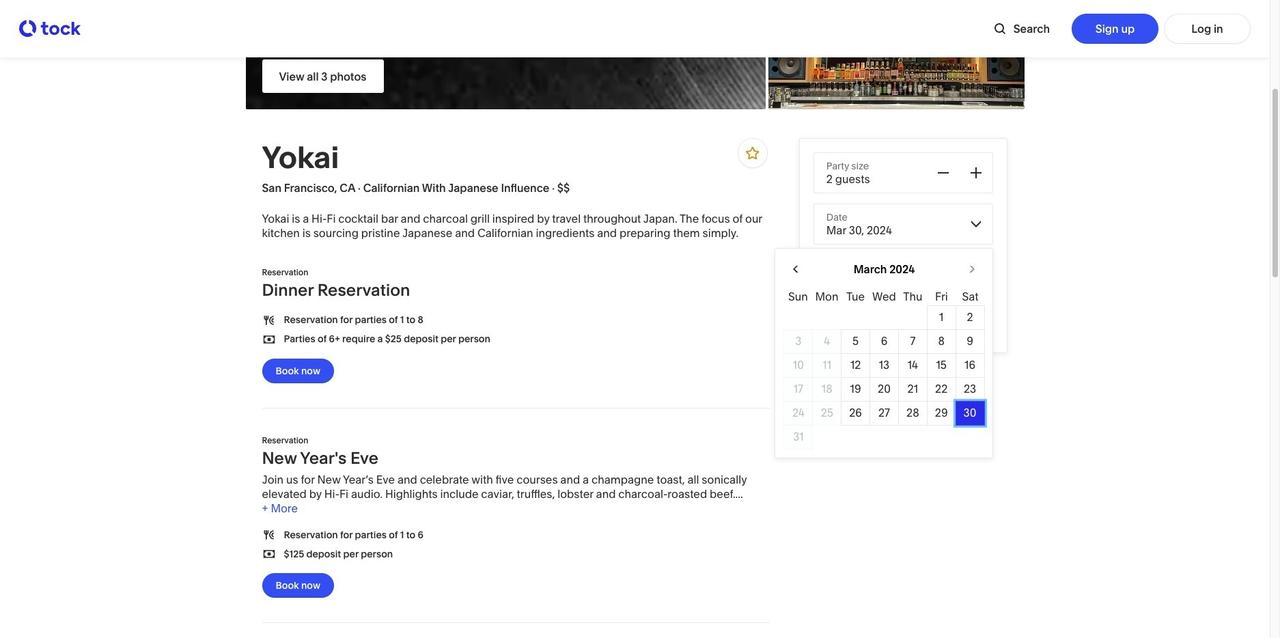 Task type: locate. For each thing, give the bounding box(es) containing it.
tock home page image
[[19, 20, 81, 37]]

go to next month image
[[964, 261, 981, 277]]

go to previous month image
[[788, 261, 804, 277]]



Task type: vqa. For each thing, say whether or not it's contained in the screenshot.
GO TO PREVIOUS MONTH icon
yes



